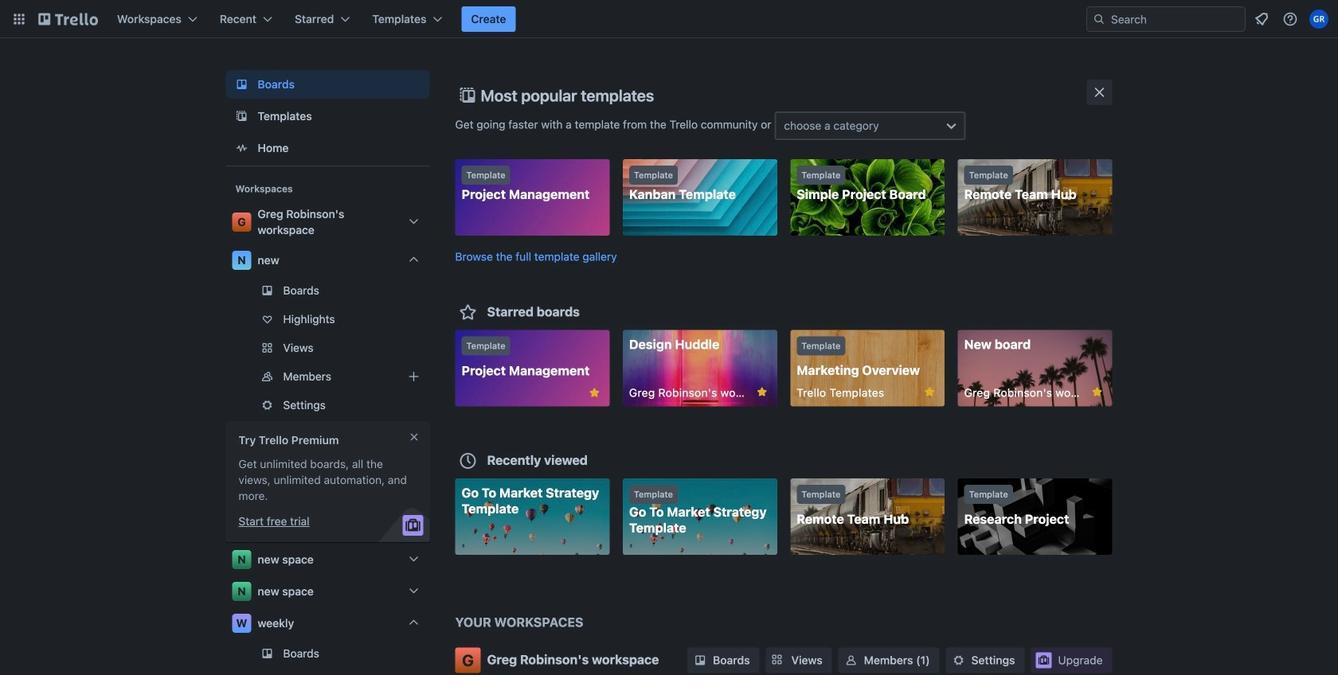 Task type: locate. For each thing, give the bounding box(es) containing it.
open information menu image
[[1282, 11, 1298, 27]]

sm image
[[843, 653, 859, 669], [951, 653, 967, 669]]

greg robinson (gregrobinson96) image
[[1309, 10, 1329, 29]]

search image
[[1093, 13, 1106, 25]]

1 horizontal spatial sm image
[[951, 653, 967, 669]]

0 notifications image
[[1252, 10, 1271, 29]]

home image
[[232, 139, 251, 158]]

sm image
[[692, 653, 708, 669]]

click to unstar this board. it will be removed from your starred list. image
[[1090, 385, 1104, 399]]

2 sm image from the left
[[951, 653, 967, 669]]

click to unstar this board. it will be removed from your starred list. image
[[755, 385, 769, 399], [922, 385, 937, 399], [587, 386, 602, 400]]

add image
[[404, 367, 423, 386]]

template board image
[[232, 107, 251, 126]]

0 horizontal spatial sm image
[[843, 653, 859, 669]]

1 sm image from the left
[[843, 653, 859, 669]]



Task type: vqa. For each thing, say whether or not it's contained in the screenshot.
ADD ICON
yes



Task type: describe. For each thing, give the bounding box(es) containing it.
back to home image
[[38, 6, 98, 32]]

primary element
[[0, 0, 1338, 38]]

Search field
[[1086, 6, 1246, 32]]

2 horizontal spatial click to unstar this board. it will be removed from your starred list. image
[[922, 385, 937, 399]]

board image
[[232, 75, 251, 94]]

0 horizontal spatial click to unstar this board. it will be removed from your starred list. image
[[587, 386, 602, 400]]

1 horizontal spatial click to unstar this board. it will be removed from your starred list. image
[[755, 385, 769, 399]]



